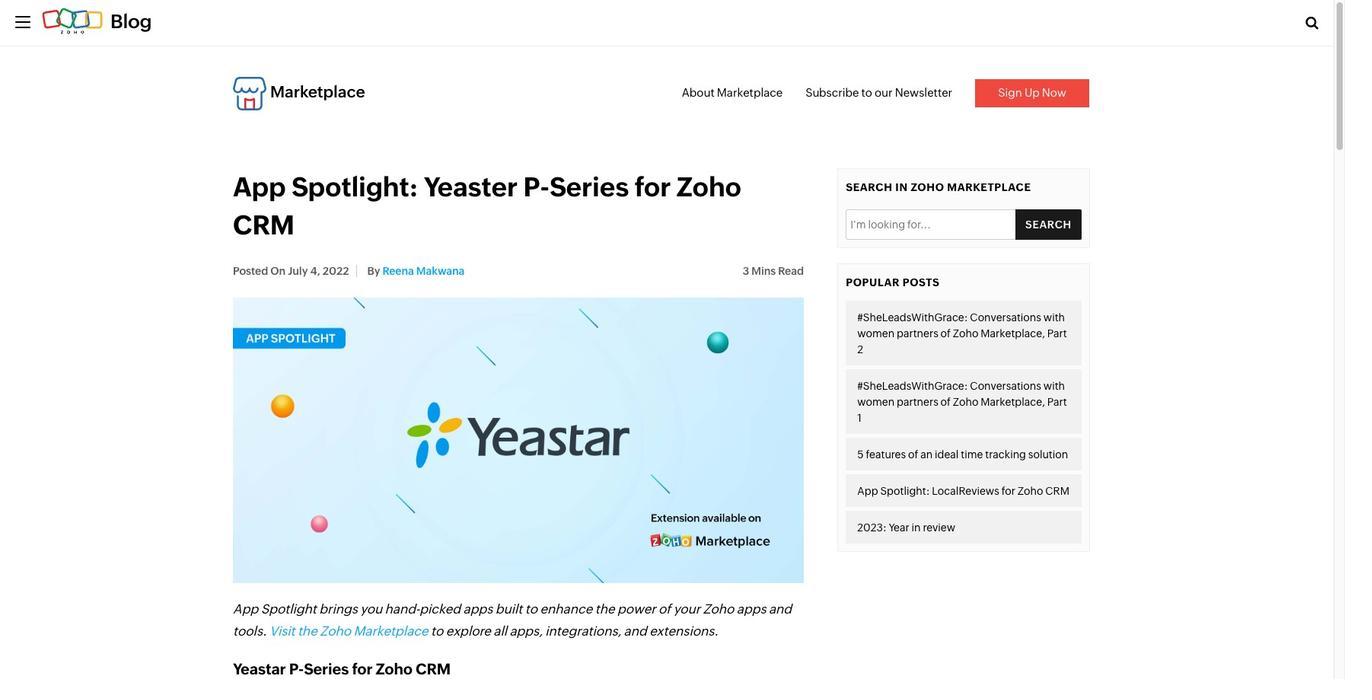 Task type: vqa. For each thing, say whether or not it's contained in the screenshot.
1st marketplace, from the bottom
yes



Task type: describe. For each thing, give the bounding box(es) containing it.
#sheleadswithgrace: conversations with women partners of zoho marketplace, part 1 link
[[846, 369, 1082, 434]]

ideal
[[935, 449, 959, 461]]

about marketplace
[[682, 86, 783, 99]]

about
[[682, 86, 715, 99]]

spotlight: for yeaster
[[292, 172, 418, 202]]

4,
[[310, 265, 320, 277]]

spotlight
[[261, 601, 317, 616]]

subscribe to our newsletter
[[806, 86, 953, 99]]

zoho inside #sheleadswithgrace: conversations with women partners of zoho marketplace, part 2
[[953, 328, 979, 340]]

sign up now link
[[975, 79, 1089, 107]]

tracking
[[985, 449, 1026, 461]]

zoho inside '#sheleadswithgrace: conversations with women partners of zoho marketplace, part 1'
[[953, 396, 979, 408]]

app spotlight brings you hand-picked apps built to enhance the power of your zoho apps and tools.
[[233, 601, 792, 638]]

2023:
[[857, 522, 887, 534]]

5 features of an ideal time tracking solution link
[[846, 438, 1082, 471]]

extensions.
[[650, 623, 719, 638]]

built
[[495, 601, 522, 616]]

explore
[[446, 623, 491, 638]]

2023: year in review link
[[846, 511, 1082, 544]]

mins
[[752, 265, 776, 277]]

blog
[[110, 11, 152, 32]]

with for #sheleadswithgrace: conversations with women partners of zoho marketplace, part 1
[[1044, 380, 1065, 392]]

2 vertical spatial to
[[431, 623, 443, 638]]

1 vertical spatial series
[[304, 660, 349, 677]]

5
[[857, 449, 864, 461]]

#sheleadswithgrace: conversations with women partners of zoho marketplace, part 1
[[857, 380, 1067, 424]]

for for yeastar p-series for zoho crm
[[352, 660, 373, 677]]

2
[[857, 344, 863, 356]]

enhance
[[540, 601, 592, 616]]

now
[[1042, 86, 1067, 99]]

section containing search in zoho marketplace
[[815, 168, 1112, 552]]

newsletter
[[895, 86, 953, 99]]

conversations for #sheleadswithgrace: conversations with women partners of zoho marketplace, part 2
[[970, 312, 1041, 324]]

app spotlight: yeaster p-series for zoho crm
[[233, 172, 742, 240]]

women for 2
[[857, 328, 895, 340]]

power
[[617, 601, 656, 616]]

crm inside app spotlight: yeaster p-series for zoho crm
[[233, 210, 294, 240]]

2 apps from the left
[[737, 601, 766, 616]]

by
[[367, 265, 380, 277]]

0 horizontal spatial p-
[[289, 660, 304, 677]]

reena makwana link
[[383, 265, 465, 277]]

yeaster
[[424, 172, 518, 202]]

part for #sheleadswithgrace: conversations with women partners of zoho marketplace, part 2
[[1047, 328, 1067, 340]]

popular
[[846, 276, 900, 288]]

your
[[674, 601, 700, 616]]

#sheleadswithgrace: for #sheleadswithgrace: conversations with women partners of zoho marketplace, part 2
[[857, 312, 968, 324]]

I'm looking for... text field
[[846, 209, 1082, 240]]

search image
[[1306, 16, 1319, 30]]

blog banner
[[0, 0, 1334, 46]]

subscribe
[[806, 86, 859, 99]]

crm for yeastar p-series for zoho crm
[[416, 660, 451, 677]]

to inside app spotlight brings you hand-picked apps built to enhance the power of your zoho apps and tools.
[[525, 601, 537, 616]]

#sheleadswithgrace: conversations with women partners of zoho marketplace, part 2
[[857, 312, 1067, 356]]

partners for 1
[[897, 396, 939, 408]]

3
[[743, 265, 749, 277]]

women for 1
[[857, 396, 895, 408]]

app for app spotlight: localreviews for zoho crm
[[857, 485, 878, 497]]

#sheleadswithgrace: for #sheleadswithgrace: conversations with women partners of zoho marketplace, part 1
[[857, 380, 968, 392]]

2 horizontal spatial to
[[861, 86, 872, 99]]

1 vertical spatial and
[[624, 623, 647, 638]]

#sheleadswithgrace: conversations with women partners of zoho marketplace, part 2 link
[[846, 301, 1082, 366]]

app for app spotlight brings you hand-picked apps built to enhance the power of your zoho apps and tools.
[[233, 601, 258, 616]]

integrations,
[[545, 623, 621, 638]]

p- inside app spotlight: yeaster p-series for zoho crm
[[523, 172, 550, 202]]

app spotlight: localreviews for zoho crm link
[[846, 474, 1082, 507]]

reena
[[383, 265, 414, 277]]

apps,
[[510, 623, 543, 638]]

app spotlight: localreviews for zoho crm
[[857, 485, 1070, 497]]

app for app spotlight: yeaster p-series for zoho crm
[[233, 172, 286, 202]]

visit the zoho marketplace to explore all apps, integrations, and extensions.
[[269, 623, 719, 638]]

brings
[[319, 601, 358, 616]]

of inside app spotlight brings you hand-picked apps built to enhance the power of your zoho apps and tools.
[[659, 601, 671, 616]]

posts
[[903, 276, 940, 288]]

1
[[857, 412, 862, 424]]



Task type: locate. For each thing, give the bounding box(es) containing it.
1 women from the top
[[857, 328, 895, 340]]

partners inside '#sheleadswithgrace: conversations with women partners of zoho marketplace, part 1'
[[897, 396, 939, 408]]

on
[[270, 265, 286, 277]]

1 #sheleadswithgrace: from the top
[[857, 312, 968, 324]]

2 partners from the top
[[897, 396, 939, 408]]

0 horizontal spatial crm
[[233, 210, 294, 240]]

for for app spotlight: localreviews for zoho crm
[[1002, 485, 1016, 497]]

part
[[1047, 328, 1067, 340], [1047, 396, 1067, 408]]

for inside app spotlight: yeaster p-series for zoho crm
[[635, 172, 671, 202]]

partners inside #sheleadswithgrace: conversations with women partners of zoho marketplace, part 2
[[897, 328, 939, 340]]

up
[[1025, 86, 1040, 99]]

0 vertical spatial crm
[[233, 210, 294, 240]]

apps up explore
[[463, 601, 493, 616]]

tools.
[[233, 623, 267, 638]]

marketplace
[[270, 83, 365, 102], [717, 86, 783, 99], [947, 181, 1031, 193], [354, 623, 428, 638]]

1 horizontal spatial spotlight:
[[880, 485, 930, 497]]

partners up an
[[897, 396, 939, 408]]

0 vertical spatial women
[[857, 328, 895, 340]]

crm down solution
[[1046, 485, 1070, 497]]

1 horizontal spatial p-
[[523, 172, 550, 202]]

1 apps from the left
[[463, 601, 493, 616]]

of inside #sheleadswithgrace: conversations with women partners of zoho marketplace, part 2
[[941, 328, 951, 340]]

0 vertical spatial to
[[861, 86, 872, 99]]

zoho
[[677, 172, 742, 202], [911, 181, 944, 193], [953, 328, 979, 340], [953, 396, 979, 408], [1018, 485, 1043, 497], [703, 601, 734, 616], [320, 623, 351, 638], [376, 660, 413, 677]]

women up 1
[[857, 396, 895, 408]]

app inside app spotlight brings you hand-picked apps built to enhance the power of your zoho apps and tools.
[[233, 601, 258, 616]]

app inside app spotlight: yeaster p-series for zoho crm
[[233, 172, 286, 202]]

to right 'built' on the bottom left of page
[[525, 601, 537, 616]]

search in zoho marketplace
[[846, 181, 1031, 193]]

app inside app spotlight: localreviews for zoho crm link
[[857, 485, 878, 497]]

1 vertical spatial #sheleadswithgrace:
[[857, 380, 968, 392]]

1 horizontal spatial series
[[550, 172, 629, 202]]

1 vertical spatial with
[[1044, 380, 1065, 392]]

0 vertical spatial in
[[896, 181, 908, 193]]

2 marketplace, from the top
[[981, 396, 1045, 408]]

makwana
[[416, 265, 465, 277]]

partners
[[897, 328, 939, 340], [897, 396, 939, 408]]

read
[[778, 265, 804, 277]]

all
[[494, 623, 507, 638]]

marketplace, inside #sheleadswithgrace: conversations with women partners of zoho marketplace, part 2
[[981, 328, 1045, 340]]

0 vertical spatial app
[[233, 172, 286, 202]]

and
[[769, 601, 792, 616], [624, 623, 647, 638]]

2023: year in review
[[857, 522, 956, 534]]

visit the zoho marketplace link
[[269, 623, 428, 638]]

posted on july 4, 2022
[[233, 265, 349, 277]]

0 horizontal spatial to
[[431, 623, 443, 638]]

women up 2
[[857, 328, 895, 340]]

an
[[921, 449, 933, 461]]

2 with from the top
[[1044, 380, 1065, 392]]

1 vertical spatial partners
[[897, 396, 939, 408]]

about marketplace link
[[682, 86, 783, 99]]

and inside app spotlight brings you hand-picked apps built to enhance the power of your zoho apps and tools.
[[769, 601, 792, 616]]

1 with from the top
[[1044, 312, 1065, 324]]

yeastar
[[233, 660, 286, 677]]

2 #sheleadswithgrace: from the top
[[857, 380, 968, 392]]

marketplace,
[[981, 328, 1045, 340], [981, 396, 1045, 408]]

app
[[233, 172, 286, 202], [857, 485, 878, 497], [233, 601, 258, 616]]

2022
[[323, 265, 349, 277]]

section
[[815, 168, 1112, 552]]

in
[[896, 181, 908, 193], [912, 522, 921, 534]]

0 horizontal spatial apps
[[463, 601, 493, 616]]

part inside #sheleadswithgrace: conversations with women partners of zoho marketplace, part 2
[[1047, 328, 1067, 340]]

time
[[961, 449, 983, 461]]

0 horizontal spatial in
[[896, 181, 908, 193]]

women
[[857, 328, 895, 340], [857, 396, 895, 408]]

0 vertical spatial p-
[[523, 172, 550, 202]]

1 marketplace, from the top
[[981, 328, 1045, 340]]

with inside '#sheleadswithgrace: conversations with women partners of zoho marketplace, part 1'
[[1044, 380, 1065, 392]]

crm down explore
[[416, 660, 451, 677]]

0 vertical spatial spotlight:
[[292, 172, 418, 202]]

part inside '#sheleadswithgrace: conversations with women partners of zoho marketplace, part 1'
[[1047, 396, 1067, 408]]

year
[[889, 522, 910, 534]]

0 horizontal spatial for
[[352, 660, 373, 677]]

the inside app spotlight brings you hand-picked apps built to enhance the power of your zoho apps and tools.
[[595, 601, 615, 616]]

of
[[941, 328, 951, 340], [941, 396, 951, 408], [908, 449, 918, 461], [659, 601, 671, 616]]

1 vertical spatial to
[[525, 601, 537, 616]]

1 partners from the top
[[897, 328, 939, 340]]

posted
[[233, 265, 268, 277]]

0 vertical spatial series
[[550, 172, 629, 202]]

crm
[[233, 210, 294, 240], [1046, 485, 1070, 497], [416, 660, 451, 677]]

2 vertical spatial app
[[233, 601, 258, 616]]

0 vertical spatial partners
[[897, 328, 939, 340]]

0 vertical spatial and
[[769, 601, 792, 616]]

in right search
[[896, 181, 908, 193]]

p- right yeaster
[[523, 172, 550, 202]]

1 vertical spatial p-
[[289, 660, 304, 677]]

zoho inside app spotlight brings you hand-picked apps built to enhance the power of your zoho apps and tools.
[[703, 601, 734, 616]]

#sheleadswithgrace: inside '#sheleadswithgrace: conversations with women partners of zoho marketplace, part 1'
[[857, 380, 968, 392]]

visit
[[269, 623, 295, 638]]

of up "ideal"
[[941, 396, 951, 408]]

features
[[866, 449, 906, 461]]

in inside 'link'
[[912, 522, 921, 534]]

0 vertical spatial part
[[1047, 328, 1067, 340]]

1 vertical spatial crm
[[1046, 485, 1070, 497]]

to down picked
[[431, 623, 443, 638]]

conversations inside #sheleadswithgrace: conversations with women partners of zoho marketplace, part 2
[[970, 312, 1041, 324]]

zoho inside app spotlight: yeaster p-series for zoho crm
[[677, 172, 742, 202]]

in right year
[[912, 522, 921, 534]]

spotlight: inside app spotlight: yeaster p-series for zoho crm
[[292, 172, 418, 202]]

2 horizontal spatial for
[[1002, 485, 1016, 497]]

2 vertical spatial for
[[352, 660, 373, 677]]

2 women from the top
[[857, 396, 895, 408]]

0 horizontal spatial series
[[304, 660, 349, 677]]

by reena makwana
[[365, 265, 465, 277]]

conversations for #sheleadswithgrace: conversations with women partners of zoho marketplace, part 1
[[970, 380, 1041, 392]]

1 vertical spatial for
[[1002, 485, 1016, 497]]

0 vertical spatial conversations
[[970, 312, 1041, 324]]

with
[[1044, 312, 1065, 324], [1044, 380, 1065, 392]]

2 vertical spatial crm
[[416, 660, 451, 677]]

search
[[846, 181, 893, 193]]

0 vertical spatial with
[[1044, 312, 1065, 324]]

0 vertical spatial #sheleadswithgrace:
[[857, 312, 968, 324]]

apps
[[463, 601, 493, 616], [737, 601, 766, 616]]

1 vertical spatial women
[[857, 396, 895, 408]]

the up the integrations,
[[595, 601, 615, 616]]

of left an
[[908, 449, 918, 461]]

to left the our
[[861, 86, 872, 99]]

1 vertical spatial in
[[912, 522, 921, 534]]

2 conversations from the top
[[970, 380, 1041, 392]]

series inside app spotlight: yeaster p-series for zoho crm
[[550, 172, 629, 202]]

0 vertical spatial marketplace,
[[981, 328, 1045, 340]]

sign up now
[[998, 86, 1067, 99]]

marketplace link
[[233, 77, 365, 110]]

0 horizontal spatial the
[[298, 623, 317, 638]]

crm inside app spotlight: localreviews for zoho crm link
[[1046, 485, 1070, 497]]

localreviews
[[932, 485, 999, 497]]

0 horizontal spatial spotlight:
[[292, 172, 418, 202]]

1 horizontal spatial apps
[[737, 601, 766, 616]]

1 horizontal spatial in
[[912, 522, 921, 534]]

you
[[360, 601, 382, 616]]

subscribe to our newsletter link
[[806, 86, 953, 99]]

marketplace, for #sheleadswithgrace: conversations with women partners of zoho marketplace, part 1
[[981, 396, 1045, 408]]

1 vertical spatial conversations
[[970, 380, 1041, 392]]

conversations inside '#sheleadswithgrace: conversations with women partners of zoho marketplace, part 1'
[[970, 380, 1041, 392]]

0 horizontal spatial and
[[624, 623, 647, 638]]

p- right yeastar on the left bottom
[[289, 660, 304, 677]]

1 part from the top
[[1047, 328, 1067, 340]]

0 vertical spatial the
[[595, 601, 615, 616]]

crm for app spotlight: localreviews for zoho crm
[[1046, 485, 1070, 497]]

#sheleadswithgrace: up 1
[[857, 380, 968, 392]]

3 mins read
[[743, 265, 804, 277]]

series
[[550, 172, 629, 202], [304, 660, 349, 677]]

marketplace, inside '#sheleadswithgrace: conversations with women partners of zoho marketplace, part 1'
[[981, 396, 1045, 408]]

the
[[595, 601, 615, 616], [298, 623, 317, 638]]

p-
[[523, 172, 550, 202], [289, 660, 304, 677]]

our
[[875, 86, 893, 99]]

hand-
[[385, 601, 420, 616]]

5 features of an ideal time tracking solution
[[857, 449, 1068, 461]]

solution
[[1028, 449, 1068, 461]]

to
[[861, 86, 872, 99], [525, 601, 537, 616], [431, 623, 443, 638]]

with for #sheleadswithgrace: conversations with women partners of zoho marketplace, part 2
[[1044, 312, 1065, 324]]

yeastar p-series for zoho crm
[[233, 660, 451, 677]]

1 horizontal spatial to
[[525, 601, 537, 616]]

partners down posts
[[897, 328, 939, 340]]

#sheleadswithgrace: down posts
[[857, 312, 968, 324]]

1 vertical spatial part
[[1047, 396, 1067, 408]]

of inside '#sheleadswithgrace: conversations with women partners of zoho marketplace, part 1'
[[941, 396, 951, 408]]

spotlight: for localreviews
[[880, 485, 930, 497]]

1 horizontal spatial and
[[769, 601, 792, 616]]

1 vertical spatial marketplace,
[[981, 396, 1045, 408]]

sign
[[998, 86, 1022, 99]]

marketplace, for #sheleadswithgrace: conversations with women partners of zoho marketplace, part 2
[[981, 328, 1045, 340]]

with inside #sheleadswithgrace: conversations with women partners of zoho marketplace, part 2
[[1044, 312, 1065, 324]]

1 conversations from the top
[[970, 312, 1041, 324]]

women inside '#sheleadswithgrace: conversations with women partners of zoho marketplace, part 1'
[[857, 396, 895, 408]]

1 vertical spatial the
[[298, 623, 317, 638]]

of up '#sheleadswithgrace: conversations with women partners of zoho marketplace, part 1'
[[941, 328, 951, 340]]

of left your on the right
[[659, 601, 671, 616]]

for
[[635, 172, 671, 202], [1002, 485, 1016, 497], [352, 660, 373, 677]]

blog link
[[42, 11, 152, 32]]

partners for 2
[[897, 328, 939, 340]]

conversations
[[970, 312, 1041, 324], [970, 380, 1041, 392]]

picked
[[420, 601, 461, 616]]

1 horizontal spatial for
[[635, 172, 671, 202]]

review
[[923, 522, 956, 534]]

women inside #sheleadswithgrace: conversations with women partners of zoho marketplace, part 2
[[857, 328, 895, 340]]

popular posts
[[846, 276, 940, 288]]

1 horizontal spatial crm
[[416, 660, 451, 677]]

1 vertical spatial app
[[857, 485, 878, 497]]

apps right your on the right
[[737, 601, 766, 616]]

0 vertical spatial for
[[635, 172, 671, 202]]

#sheleadswithgrace: inside #sheleadswithgrace: conversations with women partners of zoho marketplace, part 2
[[857, 312, 968, 324]]

1 vertical spatial spotlight:
[[880, 485, 930, 497]]

spotlight:
[[292, 172, 418, 202], [880, 485, 930, 497]]

the right visit
[[298, 623, 317, 638]]

july
[[288, 265, 308, 277]]

1 horizontal spatial the
[[595, 601, 615, 616]]

2 part from the top
[[1047, 396, 1067, 408]]

part for #sheleadswithgrace: conversations with women partners of zoho marketplace, part 1
[[1047, 396, 1067, 408]]

None submit
[[1016, 209, 1082, 240]]

2 horizontal spatial crm
[[1046, 485, 1070, 497]]

crm up posted
[[233, 210, 294, 240]]



